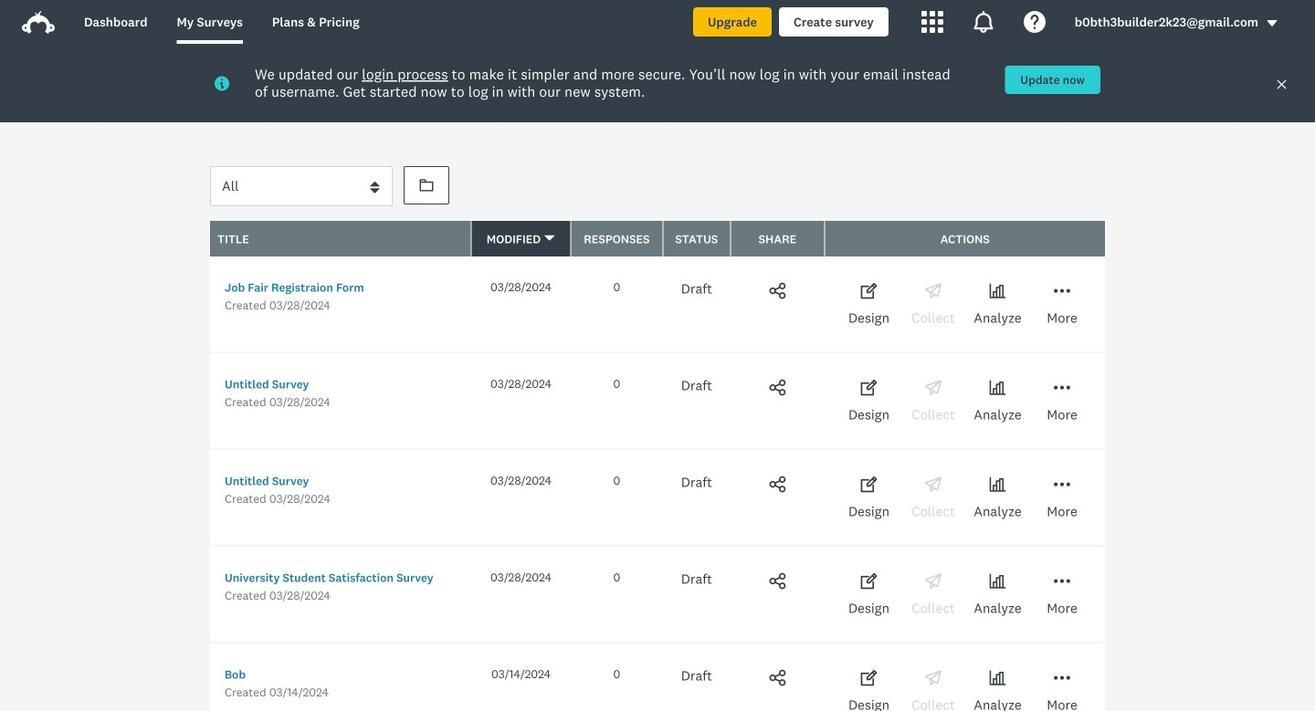 Task type: locate. For each thing, give the bounding box(es) containing it.
help icon image
[[1024, 11, 1046, 33]]

0 horizontal spatial products icon image
[[922, 11, 944, 33]]

surveymonkey logo image
[[22, 11, 55, 34]]

x image
[[1277, 79, 1289, 90]]

1 horizontal spatial products icon image
[[973, 11, 995, 33]]

products icon image
[[922, 11, 944, 33], [973, 11, 995, 33]]

1 products icon image from the left
[[922, 11, 944, 33]]



Task type: describe. For each thing, give the bounding box(es) containing it.
dropdown arrow image
[[1267, 17, 1279, 30]]

2 products icon image from the left
[[973, 11, 995, 33]]



Task type: vqa. For each thing, say whether or not it's contained in the screenshot.
left Products Icon
yes



